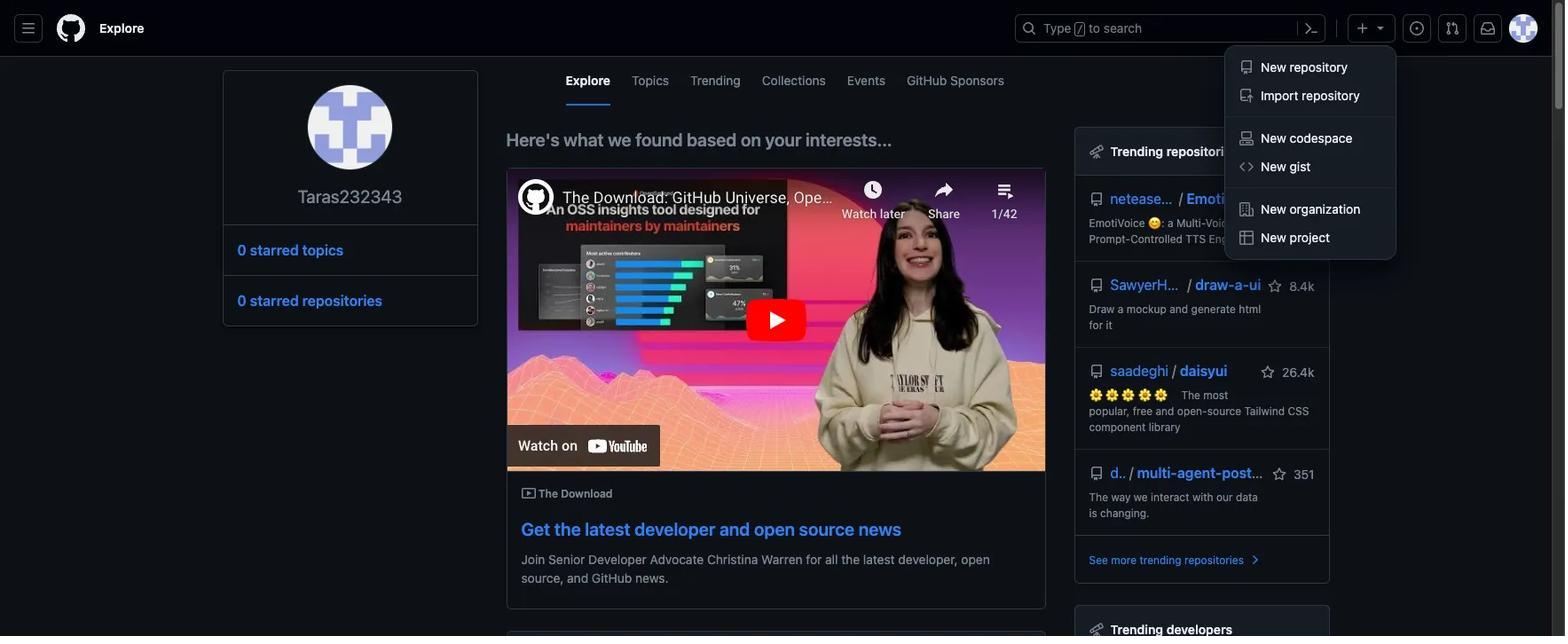 Task type: describe. For each thing, give the bounding box(es) containing it.
topics
[[302, 243, 344, 258]]

component
[[1089, 421, 1146, 434]]

2 these results are generated by github computers element from the top
[[1089, 620, 1103, 636]]

chevron right image
[[1247, 553, 1262, 567]]

developer
[[635, 519, 715, 539]]

free
[[1133, 405, 1153, 418]]

3 🌼 from the left
[[1122, 389, 1135, 402]]

0 starred topics
[[237, 243, 344, 258]]

senior
[[548, 552, 585, 567]]

saadeghi
[[1110, 363, 1169, 379]]

way
[[1111, 491, 1131, 504]]

all
[[825, 552, 838, 567]]

1 vertical spatial repo image
[[1089, 193, 1103, 207]]

new repository link
[[1232, 53, 1389, 82]]

triangle down image
[[1373, 20, 1388, 35]]

/ for to
[[1077, 23, 1083, 35]]

draw-
[[1195, 277, 1235, 293]]

trending repositories today
[[1110, 144, 1273, 159]]

mockup
[[1127, 303, 1167, 316]]

organization image
[[1239, 202, 1254, 216]]

new organization link
[[1232, 195, 1389, 224]]

0 for 0 starred topics
[[237, 243, 246, 258]]

1 vertical spatial explore
[[566, 73, 610, 88]]

26.4k link
[[1261, 362, 1314, 382]]

tts
[[1186, 232, 1206, 246]]

christina
[[707, 552, 758, 567]]

get the latest developer and open source news
[[521, 519, 901, 539]]

1 vertical spatial source
[[799, 519, 854, 539]]

sponsors
[[950, 73, 1004, 88]]

4 🌼 from the left
[[1138, 389, 1151, 402]]

source inside '🌼 🌼 🌼 🌼 🌼  the most popular, free and open-source tailwind css component library'
[[1207, 405, 1241, 418]]

a inside emotivoice 😊: a multi-voice and prompt-controlled tts engine
[[1168, 216, 1173, 230]]

repo image for new repository
[[1239, 60, 1254, 75]]

news.
[[635, 570, 669, 585]]

import repository
[[1261, 88, 1360, 103]]

the inside "join senior developer advocate christina warren for all the latest developer, open source, and github news."
[[841, 552, 860, 567]]

video image
[[521, 486, 535, 500]]

search
[[1104, 20, 1142, 35]]

emotivoice inside emotivoice 😊: a multi-voice and prompt-controlled tts engine
[[1089, 216, 1145, 230]]

0 vertical spatial repositories
[[1166, 144, 1238, 159]]

we for interact
[[1134, 491, 1148, 504]]

repo image for /
[[1089, 467, 1103, 481]]

a inside the draw a mockup and generate html for it
[[1118, 303, 1124, 316]]

open-
[[1177, 405, 1207, 418]]

collections link
[[762, 57, 826, 106]]

🌼 🌼 🌼 🌼 🌼  the most popular, free and open-source tailwind css component library
[[1089, 389, 1309, 434]]

engine
[[1209, 232, 1243, 246]]

join
[[521, 552, 545, 567]]

saadeghi / daisyui
[[1110, 363, 1227, 379]]

multi-agent-postgres-data-analytics link
[[1137, 465, 1385, 481]]

@taras232343 image
[[308, 85, 392, 170]]

0 horizontal spatial the
[[554, 519, 581, 539]]

trending link
[[690, 57, 741, 106]]

ui
[[1249, 277, 1261, 293]]

organization
[[1290, 201, 1360, 216]]

developer,
[[898, 552, 958, 567]]

new codespace
[[1261, 130, 1352, 146]]

interact
[[1151, 491, 1189, 504]]

latest inside "join senior developer advocate christina warren for all the latest developer, open source, and github news."
[[863, 552, 895, 567]]

for for it
[[1089, 319, 1103, 332]]

project
[[1290, 230, 1330, 245]]

1 these results are generated by github computers element from the top
[[1089, 142, 1103, 161]]

github sponsors link
[[907, 57, 1004, 106]]

today
[[1241, 144, 1273, 159]]

taras232343
[[298, 187, 402, 207]]

multi-
[[1137, 465, 1177, 481]]

0 vertical spatial latest
[[585, 519, 630, 539]]

events link
[[847, 57, 885, 106]]

the for the download
[[538, 487, 558, 500]]

0 for 0 starred repositories
[[237, 293, 246, 309]]

new for new repository
[[1261, 59, 1286, 75]]

what
[[564, 130, 604, 150]]

and inside '🌼 🌼 🌼 🌼 🌼  the most popular, free and open-source tailwind css component library'
[[1156, 405, 1174, 418]]

git pull request image
[[1445, 21, 1459, 35]]

topics
[[632, 73, 669, 88]]

/ emotivoice
[[1179, 191, 1262, 207]]

new project button
[[1232, 224, 1389, 252]]

voice
[[1206, 216, 1233, 230]]

library
[[1149, 421, 1180, 434]]

8.4k
[[1286, 279, 1314, 294]]

warren
[[761, 552, 803, 567]]

new gist link
[[1232, 153, 1389, 181]]

notifications image
[[1481, 21, 1495, 35]]

1 vertical spatial repositories
[[302, 293, 382, 309]]

1 horizontal spatial explore link
[[566, 57, 610, 106]]

issue opened image
[[1410, 21, 1424, 35]]

codespaces image
[[1239, 131, 1254, 146]]

type
[[1043, 20, 1071, 35]]

get
[[521, 519, 550, 539]]

for for all
[[806, 552, 822, 567]]

0 horizontal spatial explore
[[99, 20, 144, 35]]

and inside the draw a mockup and generate html for it
[[1170, 303, 1188, 316]]

popular,
[[1089, 405, 1130, 418]]

is
[[1089, 507, 1097, 520]]

0 horizontal spatial explore link
[[92, 14, 151, 43]]

data
[[1236, 491, 1258, 504]]

/ for draw-
[[1187, 277, 1191, 293]]

0 starred repositories
[[237, 293, 382, 309]]

351
[[1290, 467, 1314, 482]]

saadeghi link
[[1110, 362, 1169, 381]]

draw-a-ui link
[[1195, 277, 1261, 293]]

found
[[635, 130, 683, 150]]

/ left multi-
[[1129, 465, 1133, 481]]

repo image for saadeghi
[[1089, 365, 1103, 379]]

trending
[[1140, 554, 1181, 567]]

emotivoice link
[[1186, 191, 1262, 207]]

news
[[859, 519, 901, 539]]

new for new codespace
[[1261, 130, 1286, 146]]

codespace
[[1290, 130, 1352, 146]]

351 link
[[1272, 464, 1314, 484]]

star image for draw-a-ui
[[1268, 279, 1282, 294]]

8.4k link
[[1268, 276, 1314, 295]]



Task type: locate. For each thing, give the bounding box(es) containing it.
repositories left codespaces icon
[[1166, 144, 1238, 159]]

we right way
[[1134, 491, 1148, 504]]

emotivoice up prompt-
[[1089, 216, 1145, 230]]

a right 😊:
[[1168, 216, 1173, 230]]

daisyui link
[[1180, 363, 1227, 379]]

daisyui
[[1180, 363, 1227, 379]]

these results are generated by github computers image up prompt-
[[1089, 145, 1103, 159]]

on
[[741, 130, 761, 150]]

repository for import repository
[[1302, 88, 1360, 103]]

sawyerhood
[[1110, 277, 1192, 293]]

1 new from the top
[[1261, 59, 1286, 75]]

1 horizontal spatial we
[[1134, 491, 1148, 504]]

source
[[1207, 405, 1241, 418], [799, 519, 854, 539]]

most
[[1203, 389, 1228, 402]]

css
[[1288, 405, 1309, 418]]

/ multi-agent-postgres-data-analytics
[[1129, 465, 1385, 481]]

0 vertical spatial for
[[1089, 319, 1103, 332]]

menu containing new repository
[[1225, 46, 1396, 259]]

and up library
[[1156, 405, 1174, 418]]

1 vertical spatial we
[[1134, 491, 1148, 504]]

new gist
[[1261, 159, 1311, 174]]

0 vertical spatial explore
[[99, 20, 144, 35]]

1 these results are generated by github computers image from the top
[[1089, 145, 1103, 159]]

starred down 0 starred topics on the left of page
[[250, 293, 299, 309]]

see more trending repositories
[[1089, 554, 1244, 567]]

we inside the way we interact with our data is changing.
[[1134, 491, 1148, 504]]

/ up multi-
[[1179, 191, 1183, 207]]

/ inside type / to search
[[1077, 23, 1083, 35]]

2 0 from the top
[[237, 293, 246, 309]]

1 0 from the top
[[237, 243, 246, 258]]

0 vertical spatial repository
[[1290, 59, 1348, 75]]

repo image up 'is'
[[1089, 467, 1103, 481]]

repo image up prompt-
[[1089, 193, 1103, 207]]

star image inside 3.2k link
[[1269, 193, 1283, 208]]

and down sawyerhood / draw-a-ui
[[1170, 303, 1188, 316]]

new up import
[[1261, 59, 1286, 75]]

2 these results are generated by github computers image from the top
[[1089, 623, 1103, 636]]

1 horizontal spatial trending
[[1110, 144, 1163, 159]]

explore right homepage "image" on the left of the page
[[99, 20, 144, 35]]

and up christina
[[719, 519, 750, 539]]

1 vertical spatial these results are generated by github computers element
[[1089, 620, 1103, 636]]

0 vertical spatial 0
[[237, 243, 246, 258]]

1 horizontal spatial latest
[[863, 552, 895, 567]]

new codespace link
[[1232, 124, 1389, 153]]

github left sponsors
[[907, 73, 947, 88]]

analytics
[[1325, 465, 1385, 481]]

based
[[687, 130, 737, 150]]

0 vertical spatial emotivoice
[[1186, 191, 1262, 207]]

to
[[1089, 20, 1100, 35]]

1 horizontal spatial open
[[961, 552, 990, 567]]

netease-
[[1110, 191, 1168, 207]]

emotivoice 😊: a multi-voice and prompt-controlled tts engine
[[1089, 216, 1255, 246]]

events
[[847, 73, 885, 88]]

explore link up what
[[566, 57, 610, 106]]

1 vertical spatial star image
[[1268, 279, 1282, 294]]

explore link right homepage "image" on the left of the page
[[92, 14, 151, 43]]

data-
[[1288, 465, 1325, 481]]

command palette image
[[1304, 21, 1318, 35]]

open up warren
[[754, 519, 795, 539]]

4 new from the top
[[1261, 201, 1286, 216]]

homepage image
[[57, 14, 85, 43]]

1 repo image from the top
[[1089, 279, 1103, 293]]

repository for new repository
[[1290, 59, 1348, 75]]

for inside the draw a mockup and generate html for it
[[1089, 319, 1103, 332]]

table image
[[1239, 231, 1254, 245]]

repository inside import repository link
[[1302, 88, 1360, 103]]

starred for topics
[[250, 243, 299, 258]]

0 vertical spatial star image
[[1269, 193, 1283, 208]]

github inside "join senior developer advocate christina warren for all the latest developer, open source, and github news."
[[592, 570, 632, 585]]

0 vertical spatial starred
[[250, 243, 299, 258]]

multi-
[[1176, 216, 1206, 230]]

0 horizontal spatial source
[[799, 519, 854, 539]]

2 🌼 from the left
[[1105, 389, 1119, 402]]

and inside emotivoice 😊: a multi-voice and prompt-controlled tts engine
[[1236, 216, 1255, 230]]

for inside "join senior developer advocate christina warren for all the latest developer, open source, and github news."
[[806, 552, 822, 567]]

trending up based
[[690, 73, 741, 88]]

new organization
[[1261, 201, 1360, 216]]

repo image inside menu
[[1239, 60, 1254, 75]]

0 vertical spatial explore link
[[92, 14, 151, 43]]

0 horizontal spatial a
[[1118, 303, 1124, 316]]

the inside the way we interact with our data is changing.
[[1089, 491, 1108, 504]]

for left all
[[806, 552, 822, 567]]

0 starred topics link
[[237, 240, 463, 261]]

we
[[608, 130, 631, 150], [1134, 491, 1148, 504]]

repo push image
[[1239, 89, 1254, 103]]

new for new gist
[[1261, 159, 1286, 174]]

star image for daisyui
[[1261, 366, 1275, 380]]

star image
[[1269, 193, 1283, 208], [1268, 279, 1282, 294]]

collections
[[762, 73, 826, 88]]

/ left draw-
[[1187, 277, 1191, 293]]

and down senior
[[567, 570, 588, 585]]

latest up developer on the bottom of the page
[[585, 519, 630, 539]]

1 vertical spatial a
[[1118, 303, 1124, 316]]

0 horizontal spatial latest
[[585, 519, 630, 539]]

the
[[554, 519, 581, 539], [841, 552, 860, 567]]

0 horizontal spatial for
[[806, 552, 822, 567]]

we for found
[[608, 130, 631, 150]]

1 vertical spatial for
[[806, 552, 822, 567]]

1 vertical spatial 0
[[237, 293, 246, 309]]

0 vertical spatial star image
[[1261, 366, 1275, 380]]

controlled
[[1130, 232, 1183, 246]]

type / to search
[[1043, 20, 1142, 35]]

/ left daisyui
[[1172, 363, 1176, 379]]

starred left the topics
[[250, 243, 299, 258]]

advocate
[[650, 552, 704, 567]]

star image for emotivoice
[[1269, 193, 1283, 208]]

0 horizontal spatial emotivoice
[[1089, 216, 1145, 230]]

open
[[754, 519, 795, 539], [961, 552, 990, 567]]

0 horizontal spatial we
[[608, 130, 631, 150]]

1 vertical spatial the
[[841, 552, 860, 567]]

a right draw
[[1118, 303, 1124, 316]]

starred inside 0 starred topics link
[[250, 243, 299, 258]]

explore up what
[[566, 73, 610, 88]]

2 vertical spatial repo image
[[1089, 467, 1103, 481]]

5 new from the top
[[1261, 230, 1286, 245]]

menu
[[1225, 46, 1396, 259]]

0 vertical spatial source
[[1207, 405, 1241, 418]]

code image
[[1239, 160, 1254, 174]]

plus image
[[1356, 21, 1370, 35]]

prompt-
[[1089, 232, 1130, 246]]

trending for trending
[[690, 73, 741, 88]]

for left it
[[1089, 319, 1103, 332]]

join senior developer advocate christina warren for all the latest developer, open source, and github news.
[[521, 552, 990, 585]]

the
[[538, 487, 558, 500], [1089, 491, 1108, 504]]

the up senior
[[554, 519, 581, 539]]

source up all
[[799, 519, 854, 539]]

tailwind
[[1244, 405, 1285, 418]]

repository up import repository
[[1290, 59, 1348, 75]]

0 vertical spatial repo image
[[1239, 60, 1254, 75]]

1 horizontal spatial a
[[1168, 216, 1173, 230]]

star image inside 8.4k 'link'
[[1268, 279, 1282, 294]]

sawyerhood link
[[1110, 276, 1192, 295]]

repo image
[[1239, 60, 1254, 75], [1089, 193, 1103, 207], [1089, 467, 1103, 481]]

0 vertical spatial repo image
[[1089, 279, 1103, 293]]

1 horizontal spatial for
[[1089, 319, 1103, 332]]

1 horizontal spatial the
[[1089, 491, 1108, 504]]

explore link
[[92, 14, 151, 43], [566, 57, 610, 106]]

these results are generated by github computers image down see
[[1089, 623, 1103, 636]]

with
[[1192, 491, 1213, 504]]

see
[[1089, 554, 1108, 567]]

more
[[1111, 554, 1137, 567]]

0 down 0 starred topics on the left of page
[[237, 293, 246, 309]]

interests...
[[806, 130, 892, 150]]

new for new project
[[1261, 230, 1286, 245]]

1 horizontal spatial the
[[841, 552, 860, 567]]

repo image
[[1089, 279, 1103, 293], [1089, 365, 1103, 379]]

youdao
[[1168, 191, 1215, 207]]

source down 'most'
[[1207, 405, 1241, 418]]

github down developer on the bottom of the page
[[592, 570, 632, 585]]

5 🌼 from the left
[[1154, 389, 1168, 402]]

new repository
[[1261, 59, 1348, 75]]

and up table icon
[[1236, 216, 1255, 230]]

🌼
[[1089, 389, 1102, 402], [1105, 389, 1119, 402], [1122, 389, 1135, 402], [1138, 389, 1151, 402], [1154, 389, 1168, 402]]

3 new from the top
[[1261, 159, 1286, 174]]

for
[[1089, 319, 1103, 332], [806, 552, 822, 567]]

we right what
[[608, 130, 631, 150]]

0 vertical spatial trending
[[690, 73, 741, 88]]

star image right ui on the top of page
[[1268, 279, 1282, 294]]

new left gist
[[1261, 159, 1286, 174]]

repositories down 0 starred topics link
[[302, 293, 382, 309]]

0 horizontal spatial open
[[754, 519, 795, 539]]

your
[[765, 130, 802, 150]]

1 vertical spatial star image
[[1272, 468, 1287, 482]]

1 vertical spatial repo image
[[1089, 365, 1103, 379]]

here's what we found based on your interests...
[[506, 130, 892, 150]]

here's
[[506, 130, 560, 150]]

1 horizontal spatial explore
[[566, 73, 610, 88]]

repository inside new repository link
[[1290, 59, 1348, 75]]

0 starred repositories link
[[237, 293, 382, 309]]

new for new organization
[[1261, 201, 1286, 216]]

trending up netease-
[[1110, 144, 1163, 159]]

0 vertical spatial a
[[1168, 216, 1173, 230]]

star image left 26.4k
[[1261, 366, 1275, 380]]

0 horizontal spatial trending
[[690, 73, 741, 88]]

2 repo image from the top
[[1089, 365, 1103, 379]]

0 horizontal spatial the
[[538, 487, 558, 500]]

netease-youdao
[[1110, 191, 1215, 207]]

1 vertical spatial explore link
[[566, 57, 610, 106]]

2 starred from the top
[[250, 293, 299, 309]]

1 horizontal spatial emotivoice
[[1186, 191, 1262, 207]]

0 vertical spatial github
[[907, 73, 947, 88]]

trending
[[690, 73, 741, 88], [1110, 144, 1163, 159]]

star image for agent-
[[1272, 468, 1287, 482]]

repositories left chevron right image
[[1184, 554, 1244, 567]]

see more trending repositories link
[[1089, 553, 1262, 567]]

0 vertical spatial we
[[608, 130, 631, 150]]

2 vertical spatial repositories
[[1184, 554, 1244, 567]]

new
[[1261, 59, 1286, 75], [1261, 130, 1286, 146], [1261, 159, 1286, 174], [1261, 201, 1286, 216], [1261, 230, 1286, 245]]

generate
[[1191, 303, 1236, 316]]

1 vertical spatial emotivoice
[[1089, 216, 1145, 230]]

sawyerhood / draw-a-ui
[[1110, 277, 1261, 293]]

open right developer,
[[961, 552, 990, 567]]

0 left the topics
[[237, 243, 246, 258]]

github sponsors
[[907, 73, 1004, 88]]

new right table icon
[[1261, 230, 1286, 245]]

2 new from the top
[[1261, 130, 1286, 146]]

the up 'is'
[[1089, 491, 1108, 504]]

3.2k
[[1287, 193, 1314, 208]]

3.2k link
[[1269, 190, 1314, 209]]

the way we interact with our data is changing.
[[1089, 491, 1258, 520]]

/
[[1077, 23, 1083, 35], [1179, 191, 1183, 207], [1187, 277, 1191, 293], [1172, 363, 1176, 379], [1129, 465, 1133, 481]]

/ for daisyui
[[1172, 363, 1176, 379]]

26.4k
[[1279, 365, 1314, 380]]

star image inside 26.4k link
[[1261, 366, 1275, 380]]

star image
[[1261, 366, 1275, 380], [1272, 468, 1287, 482]]

our
[[1216, 491, 1233, 504]]

draw a mockup and generate html for it
[[1089, 303, 1261, 332]]

1 vertical spatial repository
[[1302, 88, 1360, 103]]

changing.
[[1100, 507, 1150, 520]]

html
[[1239, 303, 1261, 316]]

0 vertical spatial open
[[754, 519, 795, 539]]

0 inside 0 starred topics link
[[237, 243, 246, 258]]

emotivoice
[[1186, 191, 1262, 207], [1089, 216, 1145, 230]]

repo image up popular,
[[1089, 365, 1103, 379]]

1 vertical spatial open
[[961, 552, 990, 567]]

draw
[[1089, 303, 1115, 316]]

1 horizontal spatial source
[[1207, 405, 1241, 418]]

new inside button
[[1261, 230, 1286, 245]]

new right organization image
[[1261, 201, 1286, 216]]

1 vertical spatial github
[[592, 570, 632, 585]]

these results are generated by github computers element
[[1089, 142, 1103, 161], [1089, 620, 1103, 636]]

repo image up draw
[[1089, 279, 1103, 293]]

download
[[561, 487, 613, 500]]

0 vertical spatial the
[[554, 519, 581, 539]]

and
[[1236, 216, 1255, 230], [1170, 303, 1188, 316], [1156, 405, 1174, 418], [719, 519, 750, 539], [567, 570, 588, 585]]

/ left "to"
[[1077, 23, 1083, 35]]

0 horizontal spatial github
[[592, 570, 632, 585]]

1 starred from the top
[[250, 243, 299, 258]]

1 horizontal spatial github
[[907, 73, 947, 88]]

the for the way we interact with our data is changing.
[[1089, 491, 1108, 504]]

starred for repositories
[[250, 293, 299, 309]]

1 vertical spatial trending
[[1110, 144, 1163, 159]]

repo image up repo push "icon"
[[1239, 60, 1254, 75]]

1 vertical spatial latest
[[863, 552, 895, 567]]

0
[[237, 243, 246, 258], [237, 293, 246, 309]]

star image left 351
[[1272, 468, 1287, 482]]

0 vertical spatial these results are generated by github computers image
[[1089, 145, 1103, 159]]

netease-youdao link
[[1110, 190, 1215, 208]]

open inside "join senior developer advocate christina warren for all the latest developer, open source, and github news."
[[961, 552, 990, 567]]

0 vertical spatial these results are generated by github computers element
[[1089, 142, 1103, 161]]

gist
[[1290, 159, 1311, 174]]

repository down new repository link
[[1302, 88, 1360, 103]]

new right codespaces icon
[[1261, 130, 1286, 146]]

1 vertical spatial starred
[[250, 293, 299, 309]]

emotivoice up voice
[[1186, 191, 1262, 207]]

latest down news
[[863, 552, 895, 567]]

and inside "join senior developer advocate christina warren for all the latest developer, open source, and github news."
[[567, 570, 588, 585]]

import
[[1261, 88, 1298, 103]]

the right all
[[841, 552, 860, 567]]

these results are generated by github computers image
[[1089, 145, 1103, 159], [1089, 623, 1103, 636]]

1 🌼 from the left
[[1089, 389, 1102, 402]]

1 vertical spatial these results are generated by github computers image
[[1089, 623, 1103, 636]]

star image left 3.2k
[[1269, 193, 1283, 208]]

repo image for sawyerhood
[[1089, 279, 1103, 293]]

trending for trending repositories today
[[1110, 144, 1163, 159]]

star image inside 351 link
[[1272, 468, 1287, 482]]

the right "video" icon
[[538, 487, 558, 500]]



Task type: vqa. For each thing, say whether or not it's contained in the screenshot.
1st THESE RESULTS ARE GENERATED BY GITHUB COMPUTERS image from the bottom of the page
yes



